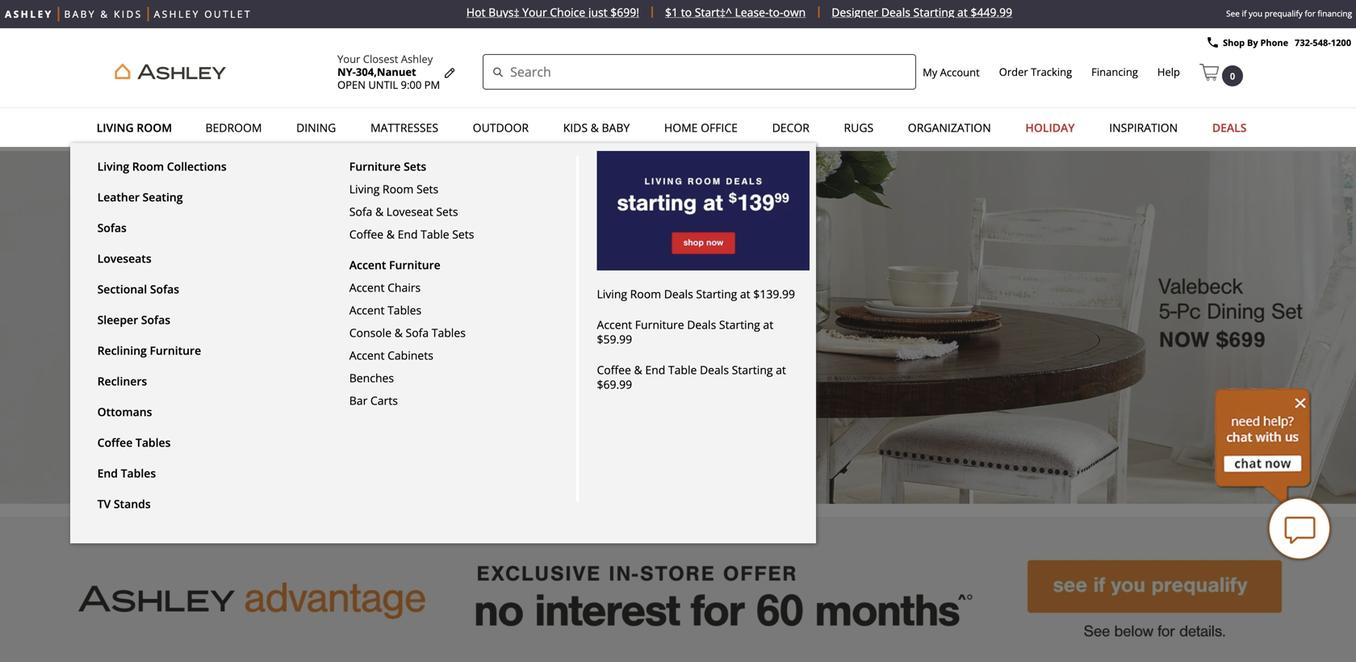 Task type: vqa. For each thing, say whether or not it's contained in the screenshot.
Altari Sofa, Slate, large image
no



Task type: locate. For each thing, give the bounding box(es) containing it.
starting down accent furniture deals starting at $59.99 'link'
[[732, 362, 773, 378]]

baby & kids link
[[64, 7, 143, 21]]

living room deals starting at $139.99 link
[[597, 279, 808, 309]]

tables down coffee tables
[[121, 466, 156, 481]]

holiday
[[1026, 120, 1075, 135]]

deals down living room deals starting at $139.99 link
[[687, 317, 716, 332]]

sofa & loveseat sets link
[[349, 196, 571, 219]]

starting left $449.99 at the top
[[914, 4, 955, 20]]

living up '$59.99'
[[597, 286, 627, 302]]

ottomans
[[97, 404, 152, 420]]

& up cabinets
[[395, 325, 403, 340]]

$449.99
[[971, 4, 1013, 20]]

1 horizontal spatial end
[[398, 227, 418, 242]]

deals down 0
[[1213, 120, 1247, 135]]

sets down living room sets link
[[436, 204, 458, 219]]

living for living room deals starting at $139.99
[[597, 286, 627, 302]]

at
[[958, 4, 968, 20], [740, 286, 751, 302], [763, 317, 774, 332], [776, 362, 786, 378]]

ashley
[[5, 7, 53, 21]]

1 horizontal spatial sofa
[[406, 325, 429, 340]]

console & sofa tables link
[[349, 317, 571, 340]]

tables down "chairs" on the top
[[388, 302, 422, 318]]

room inside furniture sets living room sets sofa & loveseat sets coffee & end table sets
[[383, 181, 414, 197]]

sets
[[404, 159, 427, 174], [417, 181, 439, 197], [436, 204, 458, 219], [452, 227, 474, 242]]

shop by phone 732-548-1200
[[1223, 36, 1352, 48]]

0 vertical spatial ashley
[[154, 7, 200, 21]]

starting down "$139.99" on the top right of page
[[719, 317, 761, 332]]

2 vertical spatial sofas
[[141, 312, 170, 327]]

1 horizontal spatial your
[[523, 4, 547, 20]]

to-
[[769, 4, 784, 20]]

pm
[[424, 78, 440, 92]]

sets up loveseat
[[417, 181, 439, 197]]

732-548-1200 link
[[1295, 36, 1352, 48]]

outlet
[[204, 7, 252, 21]]

sofas for sleeper sofas
[[141, 312, 170, 327]]

2 vertical spatial end
[[97, 466, 118, 481]]

at inside accent furniture deals starting at $59.99
[[763, 317, 774, 332]]

you
[[1249, 8, 1263, 19]]

sofa inside accent furniture accent chairs accent tables console & sofa tables accent cabinets benches bar carts
[[406, 325, 429, 340]]

living room deals starting at $139.99
[[597, 286, 795, 302]]

2 vertical spatial coffee
[[97, 435, 133, 450]]

1 vertical spatial coffee
[[597, 362, 631, 378]]

room up the living room collections at left
[[137, 120, 172, 135]]

accent tables link
[[349, 295, 571, 318]]

0 horizontal spatial coffee
[[97, 435, 133, 450]]

home office
[[664, 120, 738, 135]]

outdoor link
[[468, 112, 534, 143]]

0 horizontal spatial end
[[97, 466, 118, 481]]

living for living room collections
[[97, 159, 129, 174]]

& right kids
[[591, 120, 599, 135]]

0 vertical spatial table
[[421, 227, 449, 242]]

inspiration link
[[1105, 112, 1183, 143]]

table down accent furniture deals starting at $59.99
[[669, 362, 697, 378]]

ashley right kids
[[154, 7, 200, 21]]

coffee
[[349, 227, 384, 242], [597, 362, 631, 378], [97, 435, 133, 450]]

closest
[[363, 52, 398, 66]]

table inside coffee & end table deals starting at $69.99
[[669, 362, 697, 378]]

room up loveseat
[[383, 181, 414, 197]]

kids
[[563, 120, 588, 135]]

0 vertical spatial sofa
[[349, 204, 373, 219]]

loveseat
[[387, 204, 433, 219]]

reclining
[[97, 343, 147, 358]]

until
[[368, 78, 398, 92]]

accent furniture deals starting at $59.99 link
[[597, 309, 808, 355]]

0 horizontal spatial your
[[338, 52, 360, 66]]

1 vertical spatial sofas
[[150, 281, 179, 297]]

sofa
[[349, 204, 373, 219], [406, 325, 429, 340]]

mattresses link
[[366, 112, 443, 143]]

room up accent furniture deals starting at $59.99
[[630, 286, 661, 302]]

living room collections
[[97, 159, 227, 174]]

inspiration
[[1110, 120, 1178, 135]]

furniture for accent furniture deals starting at $59.99
[[635, 317, 684, 332]]

0 horizontal spatial table
[[421, 227, 449, 242]]

& down loveseat
[[387, 227, 395, 242]]

leather seating link
[[97, 189, 326, 205]]

ny-
[[338, 65, 356, 79]]

1 vertical spatial end
[[645, 362, 666, 378]]

decor link
[[768, 112, 815, 143]]

buys‡
[[489, 4, 520, 20]]

end tables link
[[97, 466, 326, 481]]

your right buys‡
[[523, 4, 547, 20]]

sofas link
[[97, 220, 326, 235]]

sofas
[[97, 220, 127, 235], [150, 281, 179, 297], [141, 312, 170, 327]]

search image
[[493, 65, 504, 81]]

0 link
[[1200, 57, 1244, 86]]

designer
[[832, 4, 879, 20]]

end down loveseat
[[398, 227, 418, 242]]

living down mattresses
[[349, 181, 380, 197]]

furniture down mattresses link
[[349, 159, 401, 174]]

living up leather
[[97, 159, 129, 174]]

$139.99
[[754, 286, 795, 302]]

furniture up "chairs" on the top
[[389, 257, 441, 273]]

& right $69.99
[[634, 362, 643, 378]]

designer deals starting at $449.99
[[832, 4, 1013, 20]]

0 vertical spatial sofas
[[97, 220, 127, 235]]

financing
[[1318, 8, 1353, 19]]

order tracking
[[1000, 65, 1073, 79]]

main content
[[0, 151, 1357, 662]]

home
[[664, 120, 698, 135]]

1 vertical spatial ashley
[[401, 52, 433, 66]]

sofa inside furniture sets living room sets sofa & loveseat sets coffee & end table sets
[[349, 204, 373, 219]]

coffee inside furniture sets living room sets sofa & loveseat sets coffee & end table sets
[[349, 227, 384, 242]]

sofas down leather
[[97, 220, 127, 235]]

living up the living room collections at left
[[97, 120, 134, 135]]

benches link
[[349, 363, 571, 386]]

see
[[1227, 8, 1240, 19]]

2 horizontal spatial coffee
[[597, 362, 631, 378]]

1 horizontal spatial ashley
[[401, 52, 433, 66]]

bedroom
[[205, 120, 262, 135]]

living room link
[[93, 112, 176, 143]]

table down loveseat
[[421, 227, 449, 242]]

1 horizontal spatial coffee
[[349, 227, 384, 242]]

coffee inside coffee & end table deals starting at $69.99
[[597, 362, 631, 378]]

furniture inside accent furniture accent chairs accent tables console & sofa tables accent cabinets benches bar carts
[[389, 257, 441, 273]]

order
[[1000, 65, 1029, 79]]

ashley image
[[109, 61, 233, 83]]

deals down accent furniture deals starting at $59.99 'link'
[[700, 362, 729, 378]]

& left kids
[[100, 7, 109, 21]]

1 vertical spatial your
[[338, 52, 360, 66]]

decor
[[772, 120, 810, 135]]

1 vertical spatial sofa
[[406, 325, 429, 340]]

deals inside coffee & end table deals starting at $69.99
[[700, 362, 729, 378]]

sets down mattresses link
[[404, 159, 427, 174]]

banner
[[0, 28, 1357, 543]]

sofas up reclining furniture
[[141, 312, 170, 327]]

coffee & end table sets link
[[349, 219, 571, 242]]

None search field
[[483, 54, 917, 90]]

furniture inside accent furniture deals starting at $59.99
[[635, 317, 684, 332]]

furniture right '$59.99'
[[635, 317, 684, 332]]

your up 'open'
[[338, 52, 360, 66]]

sectional sofas
[[97, 281, 179, 297]]

cabinets
[[388, 348, 434, 363]]

1200
[[1331, 36, 1352, 48]]

deals inside "link"
[[1213, 120, 1247, 135]]

room up leather seating
[[132, 159, 164, 174]]

your
[[523, 4, 547, 20], [338, 52, 360, 66]]

548-
[[1313, 36, 1331, 48]]

coffee tables link
[[97, 435, 326, 450]]

ashley up "9:00"
[[401, 52, 433, 66]]

chat bubble mobile view image
[[1268, 497, 1332, 561]]

sofas right sectional
[[150, 281, 179, 297]]

$69.99
[[597, 377, 632, 392]]

2 horizontal spatial end
[[645, 362, 666, 378]]

9:00
[[401, 78, 422, 92]]

sofas for sectional sofas
[[150, 281, 179, 297]]

& left loveseat
[[375, 204, 384, 219]]

hot buys‡ your choice just $699! link
[[454, 4, 653, 20]]

rugs link
[[839, 112, 879, 143]]

0 horizontal spatial ashley
[[154, 7, 200, 21]]

end up tv on the left of page
[[97, 466, 118, 481]]

sleeper
[[97, 312, 138, 327]]

1 horizontal spatial table
[[669, 362, 697, 378]]

dining
[[296, 120, 336, 135]]

0 vertical spatial end
[[398, 227, 418, 242]]

room inside living room link
[[137, 120, 172, 135]]

leather
[[97, 189, 140, 205]]

1 vertical spatial table
[[669, 362, 697, 378]]

benches
[[349, 370, 394, 386]]

bar
[[349, 393, 368, 408]]

sofa up cabinets
[[406, 325, 429, 340]]

ashley
[[154, 7, 200, 21], [401, 52, 433, 66]]

coffee & end table deals starting at $69.99 link
[[597, 355, 808, 400]]

furniture up recliners link
[[150, 343, 201, 358]]

dialogue message for liveperson image
[[1215, 388, 1312, 505]]

0 horizontal spatial sofa
[[349, 204, 373, 219]]

room inside living room deals starting at $139.99 link
[[630, 286, 661, 302]]

to
[[681, 4, 692, 20]]

sofa left loveseat
[[349, 204, 373, 219]]

end right $69.99
[[645, 362, 666, 378]]

mattresses
[[371, 120, 439, 135]]

ashley's presidents day sale image
[[0, 151, 1357, 504]]

your closest ashley ny-304,nanuet
[[338, 52, 433, 79]]

end tables
[[97, 466, 156, 481]]

ashley inside your closest ashley ny-304,nanuet
[[401, 52, 433, 66]]

0 vertical spatial coffee
[[349, 227, 384, 242]]

collections
[[167, 159, 227, 174]]

coffee for coffee tables
[[97, 435, 133, 450]]



Task type: describe. For each thing, give the bounding box(es) containing it.
bar carts link
[[349, 385, 571, 408]]

accent inside accent furniture deals starting at $59.99
[[597, 317, 632, 332]]

living room image
[[597, 151, 810, 271]]

my account link
[[923, 65, 980, 80]]

tv
[[97, 496, 111, 512]]

furniture sets link
[[349, 159, 574, 174]]

loveseats
[[97, 251, 152, 266]]

ashley inside ashley outlet link
[[154, 7, 200, 21]]

if
[[1242, 8, 1247, 19]]

open
[[338, 78, 366, 92]]

kids
[[114, 7, 143, 21]]

$1 to start‡^ lease-to-own
[[665, 4, 806, 20]]

help link
[[1158, 65, 1181, 79]]

accent cabinets link
[[349, 340, 571, 363]]

console
[[349, 325, 392, 340]]

& inside accent furniture accent chairs accent tables console & sofa tables accent cabinets benches bar carts
[[395, 325, 403, 340]]

& inside coffee & end table deals starting at $69.99
[[634, 362, 643, 378]]

order tracking link
[[1000, 65, 1073, 79]]

prequalify
[[1265, 8, 1303, 19]]

phone
[[1261, 36, 1289, 48]]

own
[[784, 4, 806, 20]]

rugs
[[844, 120, 874, 135]]

stands
[[114, 496, 151, 512]]

deals right designer
[[882, 4, 911, 20]]

coffee & end table deals starting at $69.99
[[597, 362, 786, 392]]

organization
[[908, 120, 991, 135]]

living inside furniture sets living room sets sofa & loveseat sets coffee & end table sets
[[349, 181, 380, 197]]

starting up accent furniture deals starting at $59.99 'link'
[[696, 286, 737, 302]]

sleeper sofas
[[97, 312, 170, 327]]

financing link
[[1092, 65, 1139, 79]]

change location image
[[443, 67, 456, 80]]

& inside kids & baby 'link'
[[591, 120, 599, 135]]

help
[[1158, 65, 1181, 79]]

304,nanuet
[[356, 65, 416, 79]]

dining link
[[292, 112, 341, 143]]

reclining furniture link
[[97, 343, 326, 358]]

deals up accent furniture deals starting at $59.99
[[664, 286, 693, 302]]

financing
[[1092, 65, 1139, 79]]

tracking
[[1031, 65, 1073, 79]]

$59.99
[[597, 332, 632, 347]]

end inside coffee & end table deals starting at $69.99
[[645, 362, 666, 378]]

living room collections link
[[97, 159, 326, 174]]

my
[[923, 65, 938, 80]]

see if you prequalify for financing link
[[1223, 0, 1357, 27]]

0
[[1231, 70, 1236, 82]]

sets down sofa & loveseat sets link
[[452, 227, 474, 242]]

starting inside accent furniture deals starting at $59.99
[[719, 317, 761, 332]]

my account
[[923, 65, 980, 80]]

seating
[[143, 189, 183, 205]]

sectional
[[97, 281, 147, 297]]

$1
[[665, 4, 678, 20]]

banner containing living room
[[0, 28, 1357, 543]]

starting inside coffee & end table deals starting at $69.99
[[732, 362, 773, 378]]

room for living room
[[137, 120, 172, 135]]

kids & baby link
[[559, 112, 635, 143]]

lease-
[[735, 4, 769, 20]]

baby
[[602, 120, 630, 135]]

room for living room deals starting at $139.99
[[630, 286, 661, 302]]

ashley outlet link
[[154, 7, 252, 21]]

outdoor
[[473, 120, 529, 135]]

baby
[[64, 7, 96, 21]]

start‡^
[[695, 4, 732, 20]]

deals inside accent furniture deals starting at $59.99
[[687, 317, 716, 332]]

end inside furniture sets living room sets sofa & loveseat sets coffee & end table sets
[[398, 227, 418, 242]]

living for living room
[[97, 120, 134, 135]]

furniture inside furniture sets living room sets sofa & loveseat sets coffee & end table sets
[[349, 159, 401, 174]]

tv stands link
[[97, 496, 326, 512]]

reclining furniture
[[97, 343, 201, 358]]

room for living room collections
[[132, 159, 164, 174]]

furniture for accent furniture accent chairs accent tables console & sofa tables accent cabinets benches bar carts
[[389, 257, 441, 273]]

furniture for reclining furniture
[[150, 343, 201, 358]]

tables down accent tables link
[[432, 325, 466, 340]]

coffee tables
[[97, 435, 171, 450]]

sleeper sofas link
[[97, 312, 326, 327]]

0 vertical spatial your
[[523, 4, 547, 20]]

coffee for coffee & end table deals starting at $69.99
[[597, 362, 631, 378]]

by
[[1248, 36, 1259, 48]]

tv stands
[[97, 496, 151, 512]]

furniture sets living room sets sofa & loveseat sets coffee & end table sets
[[349, 159, 474, 242]]

ottomans link
[[97, 404, 326, 420]]

table inside furniture sets living room sets sofa & loveseat sets coffee & end table sets
[[421, 227, 449, 242]]

accent furniture accent chairs accent tables console & sofa tables accent cabinets benches bar carts
[[349, 257, 466, 408]]

& inside baby & kids link
[[100, 7, 109, 21]]

at inside coffee & end table deals starting at $69.99
[[776, 362, 786, 378]]

just
[[589, 4, 608, 20]]

deals link
[[1208, 112, 1252, 143]]

tables up end tables
[[136, 435, 171, 450]]

accent furniture link
[[349, 257, 574, 273]]

ashley outlet
[[154, 7, 252, 21]]

kids & baby
[[563, 120, 630, 135]]

shop
[[1223, 36, 1245, 48]]

your inside your closest ashley ny-304,nanuet
[[338, 52, 360, 66]]

hot
[[467, 4, 486, 20]]

at inside living room deals starting at $139.99 link
[[740, 286, 751, 302]]

carts
[[371, 393, 398, 408]]

loveseats link
[[97, 251, 326, 266]]

ashley's special financing image
[[0, 517, 1357, 662]]

see if you prequalify for financing
[[1227, 8, 1353, 19]]

holiday link
[[1021, 112, 1080, 143]]

account
[[940, 65, 980, 80]]

732-
[[1295, 36, 1313, 48]]

living room sets link
[[349, 174, 571, 197]]

accent chairs link
[[349, 272, 571, 295]]

open until 9:00 pm
[[338, 78, 440, 92]]

designer deals starting at $449.99 link
[[820, 4, 1025, 20]]



